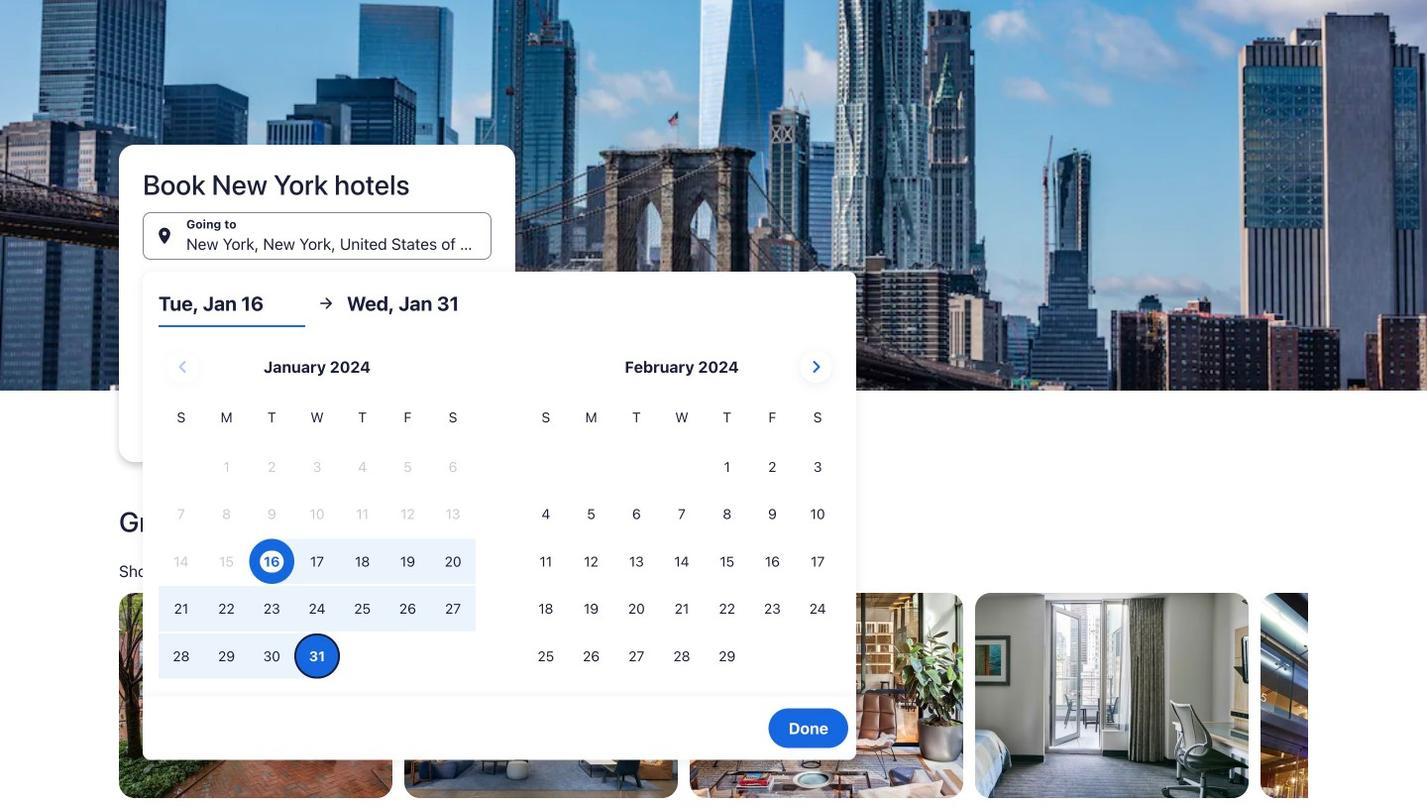 Task type: describe. For each thing, give the bounding box(es) containing it.
terrace/patio image
[[119, 593, 393, 798]]

living area image
[[405, 593, 678, 798]]

directional image
[[317, 295, 335, 312]]

next month image
[[805, 355, 828, 379]]

january 2024 element
[[159, 407, 476, 681]]

room image
[[976, 593, 1249, 798]]

previous month image
[[171, 355, 195, 379]]



Task type: vqa. For each thing, say whether or not it's contained in the screenshot.
Terrace/patio image
yes



Task type: locate. For each thing, give the bounding box(es) containing it.
february 2024 element
[[524, 407, 841, 681]]

lobby sitting area image
[[690, 593, 964, 798]]

application inside wizard region
[[159, 343, 841, 681]]

front of property image
[[1261, 593, 1428, 798]]

wizard region
[[0, 0, 1428, 760]]

application
[[159, 343, 841, 681]]

new york, new york, united states of america image
[[0, 0, 1428, 391]]



